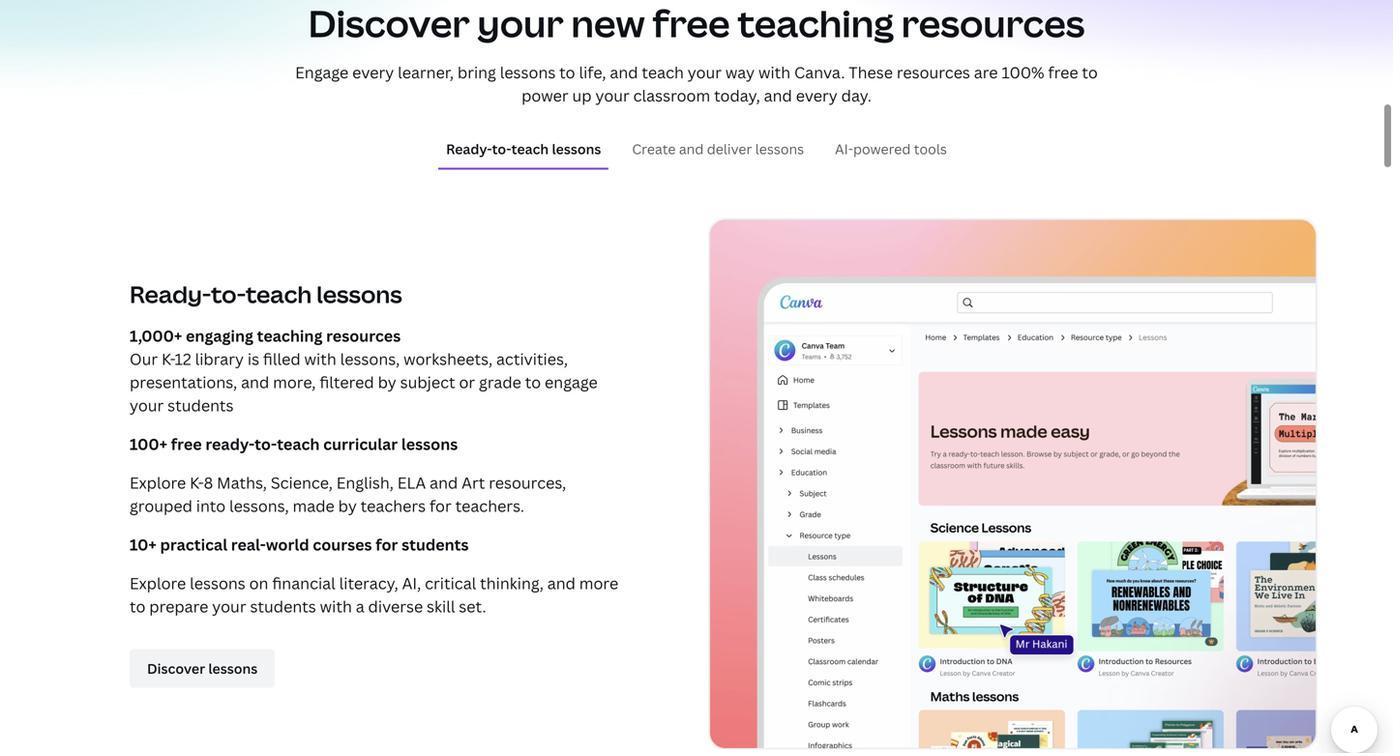 Task type: describe. For each thing, give the bounding box(es) containing it.
deliver
[[707, 140, 752, 158]]

filtered
[[320, 372, 374, 393]]

and right life,
[[610, 62, 638, 83]]

is
[[248, 349, 259, 370]]

1 vertical spatial for
[[376, 535, 398, 555]]

world
[[266, 535, 309, 555]]

these
[[849, 62, 893, 83]]

activities,
[[496, 349, 568, 370]]

0 horizontal spatial free
[[171, 434, 202, 455]]

prepare
[[149, 596, 208, 617]]

k- inside 1,000+ engaging teaching resources our k-12 library is filled with lessons, worksheets, activities, presentations, and more, filtered by subject or grade to engage your students
[[162, 349, 175, 370]]

lessons, inside explore k-8 maths, science, english, ela and art resources, grouped into lessons, made by teachers for teachers.
[[229, 496, 289, 517]]

teachers
[[361, 496, 426, 517]]

presentations,
[[130, 372, 237, 393]]

explore k-8 maths, science, english, ela and art resources, grouped into lessons, made by teachers for teachers.
[[130, 473, 566, 517]]

practical
[[160, 535, 227, 555]]

more
[[579, 573, 618, 594]]

0 horizontal spatial every
[[352, 62, 394, 83]]

your left "way"
[[688, 62, 722, 83]]

your inside explore lessons on financial literacy, ai, critical thinking, and more to prepare your students with a diverse skill set.
[[212, 596, 246, 617]]

canva.
[[794, 62, 845, 83]]

made
[[293, 496, 335, 517]]

teachers.
[[455, 496, 524, 517]]

by inside explore k-8 maths, science, english, ela and art resources, grouped into lessons, made by teachers for teachers.
[[338, 496, 357, 517]]

courses
[[313, 535, 372, 555]]

resources,
[[489, 473, 566, 493]]

literacy,
[[339, 573, 398, 594]]

library
[[195, 349, 244, 370]]

today,
[[714, 85, 760, 106]]

to right 100%
[[1082, 62, 1098, 83]]

real-
[[231, 535, 266, 555]]

to inside explore lessons on financial literacy, ai, critical thinking, and more to prepare your students with a diverse skill set.
[[130, 596, 146, 617]]

subject
[[400, 372, 455, 393]]

your inside 1,000+ engaging teaching resources our k-12 library is filled with lessons, worksheets, activities, presentations, and more, filtered by subject or grade to engage your students
[[130, 395, 164, 416]]

way
[[726, 62, 755, 83]]

1,000+
[[130, 326, 182, 346]]

students inside explore lessons on financial literacy, ai, critical thinking, and more to prepare your students with a diverse skill set.
[[250, 596, 316, 617]]

to inside 1,000+ engaging teaching resources our k-12 library is filled with lessons, worksheets, activities, presentations, and more, filtered by subject or grade to engage your students
[[525, 372, 541, 393]]

lessons inside engage every learner, bring lessons to life, and teach your way with canva. these resources are 100% free to power up your classroom today, and every day.
[[500, 62, 556, 83]]

resources inside engage every learner, bring lessons to life, and teach your way with canva. these resources are 100% free to power up your classroom today, and every day.
[[897, 62, 970, 83]]

teach inside button
[[511, 140, 549, 158]]

ready-to-teach lessons button
[[438, 131, 609, 168]]

ai,
[[402, 573, 421, 594]]

with inside explore lessons on financial literacy, ai, critical thinking, and more to prepare your students with a diverse skill set.
[[320, 596, 352, 617]]

bring
[[458, 62, 496, 83]]

lessons inside button
[[552, 140, 601, 158]]

ai-powered tools
[[835, 140, 947, 158]]

curricular
[[323, 434, 398, 455]]

0 horizontal spatial ready-
[[130, 279, 211, 310]]

english,
[[336, 473, 394, 493]]

science,
[[271, 473, 333, 493]]

skill
[[427, 596, 455, 617]]

life,
[[579, 62, 606, 83]]

lessons up ela
[[401, 434, 458, 455]]

free inside engage every learner, bring lessons to life, and teach your way with canva. these resources are 100% free to power up your classroom today, and every day.
[[1048, 62, 1078, 83]]

and inside "button"
[[679, 140, 704, 158]]

powered
[[853, 140, 911, 158]]

diverse
[[368, 596, 423, 617]]

teach up teaching
[[246, 279, 312, 310]]

create and deliver lessons
[[632, 140, 804, 158]]

engage
[[295, 62, 349, 83]]

1 horizontal spatial every
[[796, 85, 838, 106]]

with inside 1,000+ engaging teaching resources our k-12 library is filled with lessons, worksheets, activities, presentations, and more, filtered by subject or grade to engage your students
[[304, 349, 336, 370]]

lessons, inside 1,000+ engaging teaching resources our k-12 library is filled with lessons, worksheets, activities, presentations, and more, filtered by subject or grade to engage your students
[[340, 349, 400, 370]]

and inside 1,000+ engaging teaching resources our k-12 library is filled with lessons, worksheets, activities, presentations, and more, filtered by subject or grade to engage your students
[[241, 372, 269, 393]]

explore lessons on financial literacy, ai, critical thinking, and more to prepare your students with a diverse skill set.
[[130, 573, 618, 617]]

engage
[[545, 372, 598, 393]]

with inside engage every learner, bring lessons to life, and teach your way with canva. these resources are 100% free to power up your classroom today, and every day.
[[758, 62, 791, 83]]

lessons inside explore lessons on financial literacy, ai, critical thinking, and more to prepare your students with a diverse skill set.
[[190, 573, 246, 594]]

your right 'up'
[[595, 85, 630, 106]]

or
[[459, 372, 475, 393]]

and inside explore lessons on financial literacy, ai, critical thinking, and more to prepare your students with a diverse skill set.
[[547, 573, 576, 594]]

on
[[249, 573, 268, 594]]



Task type: locate. For each thing, give the bounding box(es) containing it.
teach up "science," at the left of the page
[[277, 434, 320, 455]]

explore up grouped
[[130, 473, 186, 493]]

lessons left on
[[190, 573, 246, 594]]

100%
[[1002, 62, 1044, 83]]

0 vertical spatial with
[[758, 62, 791, 83]]

create
[[632, 140, 676, 158]]

your
[[688, 62, 722, 83], [595, 85, 630, 106], [130, 395, 164, 416], [212, 596, 246, 617]]

1 horizontal spatial students
[[250, 596, 316, 617]]

10+
[[130, 535, 157, 555]]

for down teachers
[[376, 535, 398, 555]]

students inside 1,000+ engaging teaching resources our k-12 library is filled with lessons, worksheets, activities, presentations, and more, filtered by subject or grade to engage your students
[[168, 395, 234, 416]]

0 horizontal spatial students
[[168, 395, 234, 416]]

1 vertical spatial to-
[[211, 279, 246, 310]]

0 vertical spatial k-
[[162, 349, 175, 370]]

explore for to
[[130, 573, 186, 594]]

1 vertical spatial ready-to-teach lessons
[[130, 279, 402, 310]]

engage every learner, bring lessons to life, and teach your way with canva. these resources are 100% free to power up your classroom today, and every day.
[[295, 62, 1098, 106]]

free
[[1048, 62, 1078, 83], [171, 434, 202, 455]]

lessons up power
[[500, 62, 556, 83]]

critical
[[425, 573, 476, 594]]

1 vertical spatial by
[[338, 496, 357, 517]]

0 vertical spatial by
[[378, 372, 396, 393]]

2 horizontal spatial students
[[402, 535, 469, 555]]

1 horizontal spatial ready-
[[446, 140, 492, 158]]

and inside explore k-8 maths, science, english, ela and art resources, grouped into lessons, made by teachers for teachers.
[[430, 473, 458, 493]]

teach
[[642, 62, 684, 83], [511, 140, 549, 158], [246, 279, 312, 310], [277, 434, 320, 455]]

filled
[[263, 349, 301, 370]]

to- down bring
[[492, 140, 511, 158]]

for
[[430, 496, 452, 517], [376, 535, 398, 555]]

0 vertical spatial explore
[[130, 473, 186, 493]]

ready- up 1,000+
[[130, 279, 211, 310]]

students down presentations, in the left of the page
[[168, 395, 234, 416]]

ready-to-teach lessons
[[446, 140, 601, 158], [130, 279, 402, 310]]

1 vertical spatial lessons,
[[229, 496, 289, 517]]

0 horizontal spatial resources
[[326, 326, 401, 346]]

students up the critical
[[402, 535, 469, 555]]

create and deliver lessons button
[[624, 131, 812, 168]]

ready-
[[205, 434, 255, 455]]

and right today,
[[764, 85, 792, 106]]

0 vertical spatial resources
[[897, 62, 970, 83]]

lessons
[[500, 62, 556, 83], [552, 140, 601, 158], [755, 140, 804, 158], [316, 279, 402, 310], [401, 434, 458, 455], [190, 573, 246, 594]]

explore for grouped
[[130, 473, 186, 493]]

explore inside explore lessons on financial literacy, ai, critical thinking, and more to prepare your students with a diverse skill set.
[[130, 573, 186, 594]]

and right create
[[679, 140, 704, 158]]

to left prepare
[[130, 596, 146, 617]]

for right teachers
[[430, 496, 452, 517]]

worksheets,
[[404, 349, 493, 370]]

lessons inside "button"
[[755, 140, 804, 158]]

1 horizontal spatial for
[[430, 496, 452, 517]]

ready-to-teach lessons down power
[[446, 140, 601, 158]]

lessons,
[[340, 349, 400, 370], [229, 496, 289, 517]]

by right filtered
[[378, 372, 396, 393]]

ready- down bring
[[446, 140, 492, 158]]

1 horizontal spatial ready-to-teach lessons
[[446, 140, 601, 158]]

maths,
[[217, 473, 267, 493]]

power
[[522, 85, 569, 106]]

1 vertical spatial every
[[796, 85, 838, 106]]

1 horizontal spatial resources
[[897, 62, 970, 83]]

k- inside explore k-8 maths, science, english, ela and art resources, grouped into lessons, made by teachers for teachers.
[[190, 473, 204, 493]]

lessons, up filtered
[[340, 349, 400, 370]]

0 horizontal spatial by
[[338, 496, 357, 517]]

2 vertical spatial to-
[[255, 434, 277, 455]]

by down english,
[[338, 496, 357, 517]]

every down canva.
[[796, 85, 838, 106]]

free right 100%
[[1048, 62, 1078, 83]]

and left more
[[547, 573, 576, 594]]

ready-
[[446, 140, 492, 158], [130, 279, 211, 310]]

to- up maths,
[[255, 434, 277, 455]]

0 vertical spatial to-
[[492, 140, 511, 158]]

ready-to-teach lessons inside button
[[446, 140, 601, 158]]

0 vertical spatial ready-
[[446, 140, 492, 158]]

1,000+ engaging teaching resources our k-12 library is filled with lessons, worksheets, activities, presentations, and more, filtered by subject or grade to engage your students
[[130, 326, 598, 416]]

thinking,
[[480, 573, 544, 594]]

with left a
[[320, 596, 352, 617]]

students
[[168, 395, 234, 416], [402, 535, 469, 555], [250, 596, 316, 617]]

to- up engaging
[[211, 279, 246, 310]]

1 vertical spatial k-
[[190, 473, 204, 493]]

1 explore from the top
[[130, 473, 186, 493]]

1 horizontal spatial to-
[[255, 434, 277, 455]]

8
[[204, 473, 213, 493]]

k- up into
[[190, 473, 204, 493]]

1 horizontal spatial k-
[[190, 473, 204, 493]]

0 horizontal spatial ready-to-teach lessons
[[130, 279, 402, 310]]

10+ practical real-world courses for students
[[130, 535, 469, 555]]

to- inside button
[[492, 140, 511, 158]]

for inside explore k-8 maths, science, english, ela and art resources, grouped into lessons, made by teachers for teachers.
[[430, 496, 452, 517]]

lessons up 1,000+ engaging teaching resources our k-12 library is filled with lessons, worksheets, activities, presentations, and more, filtered by subject or grade to engage your students
[[316, 279, 402, 310]]

1 vertical spatial with
[[304, 349, 336, 370]]

and down is
[[241, 372, 269, 393]]

your right prepare
[[212, 596, 246, 617]]

k-
[[162, 349, 175, 370], [190, 473, 204, 493]]

our
[[130, 349, 158, 370]]

ela
[[397, 473, 426, 493]]

0 vertical spatial for
[[430, 496, 452, 517]]

with up more,
[[304, 349, 336, 370]]

ready- inside button
[[446, 140, 492, 158]]

are
[[974, 62, 998, 83]]

into
[[196, 496, 226, 517]]

to down activities,
[[525, 372, 541, 393]]

2 vertical spatial students
[[250, 596, 316, 617]]

grouped
[[130, 496, 192, 517]]

1 vertical spatial ready-
[[130, 279, 211, 310]]

teaching
[[257, 326, 323, 346]]

resources left are
[[897, 62, 970, 83]]

teach up the classroom
[[642, 62, 684, 83]]

0 vertical spatial free
[[1048, 62, 1078, 83]]

1 horizontal spatial free
[[1048, 62, 1078, 83]]

0 vertical spatial ready-to-teach lessons
[[446, 140, 601, 158]]

ai-powered tools button
[[827, 131, 955, 168]]

with right "way"
[[758, 62, 791, 83]]

0 horizontal spatial for
[[376, 535, 398, 555]]

1 horizontal spatial by
[[378, 372, 396, 393]]

resources
[[897, 62, 970, 83], [326, 326, 401, 346]]

resources up filtered
[[326, 326, 401, 346]]

1 vertical spatial resources
[[326, 326, 401, 346]]

grade
[[479, 372, 521, 393]]

students down financial at the left of the page
[[250, 596, 316, 617]]

0 vertical spatial lessons,
[[340, 349, 400, 370]]

a
[[356, 596, 364, 617]]

and left art
[[430, 473, 458, 493]]

explore inside explore k-8 maths, science, english, ela and art resources, grouped into lessons, made by teachers for teachers.
[[130, 473, 186, 493]]

up
[[572, 85, 592, 106]]

art
[[462, 473, 485, 493]]

and
[[610, 62, 638, 83], [764, 85, 792, 106], [679, 140, 704, 158], [241, 372, 269, 393], [430, 473, 458, 493], [547, 573, 576, 594]]

1 vertical spatial free
[[171, 434, 202, 455]]

with
[[758, 62, 791, 83], [304, 349, 336, 370], [320, 596, 352, 617]]

day.
[[841, 85, 872, 106]]

0 horizontal spatial k-
[[162, 349, 175, 370]]

every right engage
[[352, 62, 394, 83]]

lessons right deliver
[[755, 140, 804, 158]]

resources inside 1,000+ engaging teaching resources our k-12 library is filled with lessons, worksheets, activities, presentations, and more, filtered by subject or grade to engage your students
[[326, 326, 401, 346]]

1 vertical spatial students
[[402, 535, 469, 555]]

learner,
[[398, 62, 454, 83]]

engaging
[[186, 326, 253, 346]]

100+ free ready-to-teach curricular lessons
[[130, 434, 458, 455]]

k- right our
[[162, 349, 175, 370]]

teach down power
[[511, 140, 549, 158]]

1 vertical spatial explore
[[130, 573, 186, 594]]

set.
[[459, 596, 486, 617]]

to
[[559, 62, 575, 83], [1082, 62, 1098, 83], [525, 372, 541, 393], [130, 596, 146, 617]]

to-
[[492, 140, 511, 158], [211, 279, 246, 310], [255, 434, 277, 455]]

2 vertical spatial with
[[320, 596, 352, 617]]

2 horizontal spatial to-
[[492, 140, 511, 158]]

2 explore from the top
[[130, 573, 186, 594]]

by inside 1,000+ engaging teaching resources our k-12 library is filled with lessons, worksheets, activities, presentations, and more, filtered by subject or grade to engage your students
[[378, 372, 396, 393]]

financial
[[272, 573, 335, 594]]

classroom
[[633, 85, 710, 106]]

free right 100+
[[171, 434, 202, 455]]

0 horizontal spatial lessons,
[[229, 496, 289, 517]]

by
[[378, 372, 396, 393], [338, 496, 357, 517]]

0 vertical spatial every
[[352, 62, 394, 83]]

0 horizontal spatial to-
[[211, 279, 246, 310]]

100+
[[130, 434, 167, 455]]

lessons down 'up'
[[552, 140, 601, 158]]

ready-to-teach lessons up teaching
[[130, 279, 402, 310]]

0 vertical spatial students
[[168, 395, 234, 416]]

tools
[[914, 140, 947, 158]]

lessons, down maths,
[[229, 496, 289, 517]]

explore up prepare
[[130, 573, 186, 594]]

12
[[175, 349, 191, 370]]

your up 100+
[[130, 395, 164, 416]]

to left life,
[[559, 62, 575, 83]]

teach inside engage every learner, bring lessons to life, and teach your way with canva. these resources are 100% free to power up your classroom today, and every day.
[[642, 62, 684, 83]]

ai-
[[835, 140, 853, 158]]

1 horizontal spatial lessons,
[[340, 349, 400, 370]]

explore
[[130, 473, 186, 493], [130, 573, 186, 594]]

every
[[352, 62, 394, 83], [796, 85, 838, 106]]

more,
[[273, 372, 316, 393]]



Task type: vqa. For each thing, say whether or not it's contained in the screenshot.
the right Lessons,
yes



